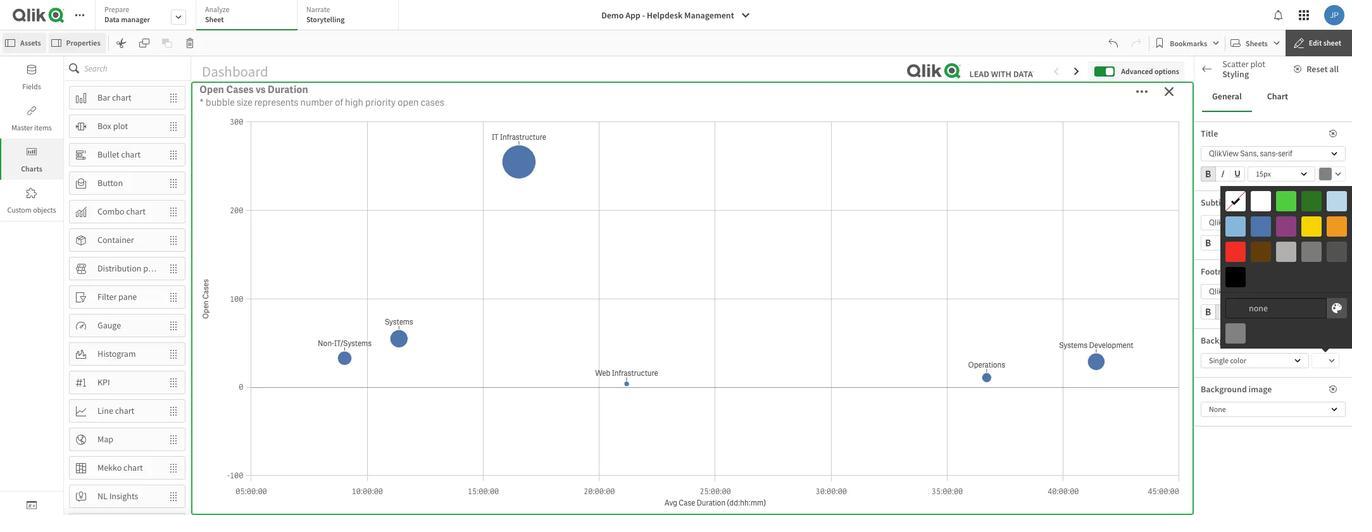 Task type: vqa. For each thing, say whether or not it's contained in the screenshot.
KPI Move image
yes



Task type: locate. For each thing, give the bounding box(es) containing it.
application
[[0, 0, 1352, 515]]

None text field
[[1201, 494, 1309, 512]]

0 vertical spatial group
[[1201, 167, 1245, 184]]

distribution plot
[[97, 263, 158, 274]]

3 sans, from the top
[[1240, 287, 1259, 297]]

custom objects button
[[0, 180, 63, 221]]

cases inside high priority cases 72
[[391, 79, 444, 105]]

open for open & resolved cases over time
[[198, 350, 222, 364]]

bubble size
[[1201, 397, 1243, 408]]

move image for bar chart
[[162, 87, 185, 109]]

assets
[[20, 38, 41, 47]]

group
[[1201, 167, 1245, 184], [1201, 236, 1245, 253], [1201, 305, 1245, 322]]

2 vertical spatial serif
[[1278, 287, 1293, 297]]

1 vertical spatial triangle bottom image
[[1195, 303, 1211, 310]]

background for background color
[[1201, 335, 1247, 346]]

sheet
[[1324, 38, 1342, 47]]

resolved
[[233, 350, 275, 364]]

6 move image from the top
[[162, 429, 185, 450]]

footnote
[[1201, 266, 1235, 277]]

6 move image from the top
[[162, 258, 185, 280]]

custom objects
[[7, 205, 56, 215]]

move image right box plot
[[162, 116, 185, 137]]

charts button
[[0, 139, 63, 180]]

0 vertical spatial tab list
[[95, 0, 403, 32]]

chart inside button
[[1267, 91, 1288, 102]]

2 vertical spatial group
[[1201, 305, 1245, 322]]

3 qlikview sans, sans-serif button from the top
[[1201, 284, 1346, 299]]

group for subtitle
[[1201, 236, 1245, 253]]

5 move image from the top
[[162, 400, 185, 422]]

chart right combo
[[126, 206, 146, 217]]

size down background image
[[1229, 397, 1243, 408]]

move image for line chart
[[162, 400, 185, 422]]

1 qlikview from the top
[[1209, 149, 1239, 159]]

0 horizontal spatial you
[[1207, 262, 1218, 272]]

combo chart
[[97, 206, 146, 217]]

0 vertical spatial styling
[[1223, 68, 1249, 80]]

move image right distribution plot
[[162, 258, 185, 280]]

sans, for footnote
[[1240, 287, 1259, 297]]

1 qlikview sans, sans-serif from the top
[[1209, 149, 1293, 159]]

sans- up 15px
[[1260, 149, 1278, 159]]

1 vertical spatial color
[[1230, 356, 1246, 365]]

2 vertical spatial sans,
[[1240, 287, 1259, 297]]

chart right line
[[115, 405, 134, 417]]

qlikview sans, sans-serif
[[1209, 149, 1293, 159], [1209, 218, 1293, 228], [1209, 287, 1293, 297]]

7 move image from the top
[[162, 486, 185, 507]]

qlikview for subtitle
[[1209, 218, 1239, 228]]

serif for footnote
[[1278, 287, 1293, 297]]

general up alternate
[[1211, 172, 1240, 183]]

move image right pane
[[162, 286, 185, 308]]

1 vertical spatial qlikview
[[1209, 218, 1239, 228]]

high
[[277, 79, 318, 105]]

edit
[[1309, 38, 1322, 47]]

undo image
[[1109, 38, 1119, 48]]

histogram
[[97, 348, 136, 360]]

chart right mekko
[[124, 462, 143, 474]]

need
[[1259, 272, 1275, 281]]

plot
[[1251, 58, 1266, 70], [113, 120, 128, 132], [143, 263, 158, 274]]

open left & at the bottom
[[198, 350, 222, 364]]

&
[[224, 350, 231, 364]]

manager
[[121, 15, 150, 24]]

open inside open cases vs duration * bubble size represents number of high priority open cases
[[199, 83, 224, 96]]

2 sans- from the top
[[1260, 218, 1278, 228]]

high
[[345, 96, 363, 109]]

to
[[1237, 262, 1243, 272], [1290, 262, 1297, 272], [1276, 272, 1283, 281], [1312, 272, 1319, 281]]

group down appearance
[[1201, 167, 1245, 184]]

sheets
[[1246, 38, 1268, 48]]

qlikview down visualizations,
[[1209, 287, 1239, 297]]

2 vertical spatial plot
[[143, 263, 158, 274]]

qlikview sans, sans-serif button down states
[[1201, 215, 1346, 230]]

1 move image from the top
[[162, 87, 185, 109]]

plot right distribution
[[143, 263, 158, 274]]

1 vertical spatial serif
[[1278, 218, 1293, 228]]

1 vertical spatial chart
[[1267, 91, 1288, 102]]

prepare data manager
[[104, 4, 150, 24]]

1 vertical spatial sans-
[[1260, 218, 1278, 228]]

1 move image from the top
[[162, 201, 185, 223]]

plot inside scatter plot styling
[[1251, 58, 1266, 70]]

0 horizontal spatial state
[[1201, 218, 1220, 229]]

1 sans- from the top
[[1260, 149, 1278, 159]]

priority inside medium priority cases 142
[[669, 79, 734, 105]]

states
[[1247, 195, 1268, 206]]

2 vertical spatial open
[[198, 350, 222, 364]]

state right set at the right of page
[[1295, 272, 1311, 281]]

alternate
[[1211, 195, 1245, 206]]

sans, up 15px
[[1240, 149, 1259, 159]]

bookmarks
[[1170, 38, 1207, 48]]

0 vertical spatial serif
[[1278, 149, 1293, 159]]

move image right "mekko chart"
[[162, 457, 185, 479]]

move image right container
[[162, 230, 185, 251]]

0 vertical spatial plot
[[1251, 58, 1266, 70]]

serif up 15px popup button at the right of the page
[[1278, 149, 1293, 159]]

qlikview sans, sans-serif button down need
[[1201, 284, 1346, 299]]

0 vertical spatial general
[[1212, 91, 1242, 102]]

0 vertical spatial background
[[1201, 335, 1247, 346]]

demo
[[601, 9, 624, 21]]

represents
[[254, 96, 299, 109]]

general down scatter chart icon
[[1212, 91, 1242, 102]]

3 move image from the top
[[162, 343, 185, 365]]

1 vertical spatial tab list
[[1202, 82, 1345, 112]]

object
[[1270, 262, 1289, 272]]

helpdesk
[[647, 9, 683, 21]]

open left 'vs'
[[199, 83, 224, 96]]

medium priority cases 142
[[595, 79, 791, 156]]

cases inside low priority cases 203
[[1054, 79, 1106, 105]]

0 horizontal spatial chart
[[1224, 69, 1245, 80]]

2 serif from the top
[[1278, 218, 1293, 228]]

color for single color
[[1230, 356, 1246, 365]]

size
[[237, 96, 252, 109], [1229, 397, 1243, 408]]

move image for combo chart
[[162, 201, 185, 223]]

2 triangle bottom image from the top
[[1195, 303, 1211, 310]]

qlikview down subtitle
[[1209, 218, 1239, 228]]

3 move image from the top
[[162, 144, 185, 166]]

sheet
[[205, 15, 224, 24]]

2 vertical spatial sans-
[[1260, 287, 1278, 297]]

serif for subtitle
[[1278, 218, 1293, 228]]

priority for 142
[[669, 79, 734, 105]]

2 background from the top
[[1201, 384, 1247, 395]]

2 vertical spatial qlikview
[[1209, 287, 1239, 297]]

properties button
[[49, 33, 105, 53]]

color up 'single color' popup button
[[1249, 335, 1268, 346]]

cases inside medium priority cases 142
[[738, 79, 791, 105]]

background up single color
[[1201, 335, 1247, 346]]

move image left * at the left top of the page
[[162, 87, 185, 109]]

1 vertical spatial group
[[1201, 236, 1245, 253]]

prepare
[[104, 4, 129, 14]]

puzzle image
[[27, 188, 37, 198]]

chart for combo chart
[[126, 206, 146, 217]]

7 move image from the top
[[162, 286, 185, 308]]

to right set at the right of page
[[1312, 272, 1319, 281]]

serif
[[1278, 149, 1293, 159], [1278, 218, 1293, 228], [1278, 287, 1293, 297]]

#808080 image
[[1226, 324, 1246, 344]]

gauge
[[97, 320, 121, 331]]

group up the #808080 image at the bottom
[[1201, 305, 1245, 322]]

sans, for subtitle
[[1240, 218, 1259, 228]]

2 vertical spatial qlikview sans, sans-serif button
[[1201, 284, 1346, 299]]

2 move image from the top
[[162, 116, 185, 137]]

subtitle
[[1201, 197, 1231, 208]]

link image
[[27, 106, 37, 116]]

qlikview sans, sans-serif for footnote
[[1209, 287, 1293, 297]]

3 group from the top
[[1201, 305, 1245, 322]]

triangle right image
[[1195, 173, 1211, 180]]

1 group from the top
[[1201, 167, 1245, 184]]

1 vertical spatial sans,
[[1240, 218, 1259, 228]]

0 vertical spatial qlikview sans, sans-serif button
[[1201, 146, 1346, 161]]

chart for chart suggestions
[[1224, 69, 1245, 80]]

triangle bottom image
[[1195, 197, 1211, 203], [1195, 303, 1211, 310]]

chart up general button
[[1224, 69, 1245, 80]]

you right if
[[1207, 262, 1218, 272]]

2 move image from the top
[[162, 315, 185, 336]]

triangle bottom image down triangle right icon
[[1195, 197, 1211, 203]]

state down subtitle
[[1201, 218, 1220, 229]]

8 move image from the top
[[162, 457, 185, 479]]

chart right bullet
[[121, 149, 141, 160]]

move image for kpi
[[162, 372, 185, 393]]

edit sheet
[[1309, 38, 1342, 47]]

1 horizontal spatial state
[[1295, 272, 1311, 281]]

chart for mekko chart
[[124, 462, 143, 474]]

priority
[[322, 79, 387, 105], [669, 79, 734, 105], [985, 79, 1050, 105], [682, 153, 717, 166]]

chart
[[112, 92, 131, 103], [121, 149, 141, 160], [126, 206, 146, 217], [115, 405, 134, 417], [124, 462, 143, 474]]

styling up general button
[[1223, 68, 1249, 80]]

to right object
[[1290, 262, 1297, 272]]

scatter plot styling
[[1223, 58, 1266, 80]]

1 serif from the top
[[1278, 149, 1293, 159]]

open cases vs duration * bubble size represents number of high priority open cases
[[199, 83, 444, 109]]

sans- down states
[[1260, 218, 1278, 228]]

1 vertical spatial background
[[1201, 384, 1247, 395]]

1 horizontal spatial color
[[1249, 335, 1268, 346]]

sans,
[[1240, 149, 1259, 159], [1240, 218, 1259, 228], [1240, 287, 1259, 297]]

priority inside low priority cases 203
[[985, 79, 1050, 105]]

background
[[1201, 335, 1247, 346], [1201, 384, 1247, 395]]

plot right 'box'
[[113, 120, 128, 132]]

scatter chart image
[[1204, 70, 1214, 80]]

0 vertical spatial open
[[199, 83, 224, 96]]

hex code text field
[[1242, 297, 1326, 320]]

you left 'the'
[[1247, 272, 1258, 281]]

2 sans, from the top
[[1240, 218, 1259, 228]]

color right single
[[1230, 356, 1246, 365]]

qlikview
[[1209, 149, 1239, 159], [1209, 218, 1239, 228], [1209, 287, 1239, 297]]

0 vertical spatial qlikview sans, sans-serif
[[1209, 149, 1293, 159]]

0 vertical spatial size
[[237, 96, 252, 109]]

1 vertical spatial size
[[1229, 397, 1243, 408]]

0 vertical spatial color
[[1249, 335, 1268, 346]]

if you want to add the object to master visualizations, you need to set state to <inherited>.
[[1201, 262, 1320, 291]]

color inside popup button
[[1230, 356, 1246, 365]]

cut image
[[116, 38, 126, 48]]

0 vertical spatial sans-
[[1260, 149, 1278, 159]]

qlikview for title
[[1209, 149, 1239, 159]]

vs
[[256, 83, 266, 96]]

move image
[[162, 87, 185, 109], [162, 116, 185, 137], [162, 144, 185, 166], [162, 173, 185, 194], [162, 230, 185, 251], [162, 258, 185, 280], [162, 286, 185, 308], [162, 457, 185, 479]]

cases inside open cases vs duration * bubble size represents number of high priority open cases
[[226, 83, 254, 96]]

0 vertical spatial sans,
[[1240, 149, 1259, 159]]

0 horizontal spatial plot
[[113, 120, 128, 132]]

background up bubble size
[[1201, 384, 1247, 395]]

2 group from the top
[[1201, 236, 1245, 253]]

priority inside high priority cases 72
[[322, 79, 387, 105]]

0 horizontal spatial tab list
[[95, 0, 403, 32]]

3 serif from the top
[[1278, 287, 1293, 297]]

0 vertical spatial triangle bottom image
[[1195, 197, 1211, 203]]

low
[[943, 79, 981, 105]]

alternate states
[[1211, 195, 1268, 206]]

1 triangle bottom image from the top
[[1195, 197, 1211, 203]]

filter pane
[[97, 291, 137, 303]]

3 qlikview sans, sans-serif from the top
[[1209, 287, 1293, 297]]

3 qlikview from the top
[[1209, 287, 1239, 297]]

1 background from the top
[[1201, 335, 1247, 346]]

5 move image from the top
[[162, 230, 185, 251]]

chart
[[1224, 69, 1245, 80], [1267, 91, 1288, 102]]

advanced options
[[1121, 66, 1179, 76]]

qlikview sans, sans-serif for title
[[1209, 149, 1293, 159]]

move image
[[162, 201, 185, 223], [162, 315, 185, 336], [162, 343, 185, 365], [162, 372, 185, 393], [162, 400, 185, 422], [162, 429, 185, 450], [162, 486, 185, 507]]

2 qlikview sans, sans-serif from the top
[[1209, 218, 1293, 228]]

4 move image from the top
[[162, 173, 185, 194]]

qlikview sans, sans-serif button for title
[[1201, 146, 1346, 161]]

1 vertical spatial plot
[[113, 120, 128, 132]]

background color
[[1201, 335, 1268, 346]]

styling up single color
[[1226, 332, 1252, 343]]

sans- down need
[[1260, 287, 1278, 297]]

copy image
[[139, 38, 149, 48]]

chart right bar
[[112, 92, 131, 103]]

tooltip
[[1221, 186, 1352, 353]]

chart down suggestions
[[1267, 91, 1288, 102]]

4 move image from the top
[[162, 372, 185, 393]]

sans- for title
[[1260, 149, 1278, 159]]

open left by
[[613, 153, 637, 166]]

open
[[398, 96, 419, 109]]

triangle bottom image down <inherited>.
[[1195, 303, 1211, 310]]

qlikview down title
[[1209, 149, 1239, 159]]

qlikview sans, sans-serif down states
[[1209, 218, 1293, 228]]

move image for nl insights
[[162, 486, 185, 507]]

reset
[[1307, 63, 1328, 75]]

move image right the bullet chart
[[162, 144, 185, 166]]

open for open cases by priority type
[[613, 153, 637, 166]]

single
[[1209, 356, 1229, 365]]

navigation
[[1201, 360, 1241, 372]]

1 vertical spatial qlikview sans, sans-serif
[[1209, 218, 1293, 228]]

narrate storytelling
[[306, 4, 345, 24]]

map
[[97, 434, 113, 445]]

sans, up presentation
[[1240, 287, 1259, 297]]

by
[[669, 153, 680, 166]]

narrate
[[306, 4, 330, 14]]

1 vertical spatial qlikview sans, sans-serif button
[[1201, 215, 1346, 230]]

group up want
[[1201, 236, 1245, 253]]

sans, down states
[[1240, 218, 1259, 228]]

plot for distribution plot
[[143, 263, 158, 274]]

serif down set at the right of page
[[1278, 287, 1293, 297]]

image
[[1249, 384, 1272, 395]]

2 horizontal spatial plot
[[1251, 58, 1266, 70]]

size inside open cases vs duration * bubble size represents number of high priority open cases
[[237, 96, 252, 109]]

0 vertical spatial qlikview
[[1209, 149, 1239, 159]]

bubble
[[206, 96, 235, 109]]

1 qlikview sans, sans-serif button from the top
[[1201, 146, 1346, 161]]

tab list containing prepare
[[95, 0, 403, 32]]

state
[[1201, 218, 1220, 229], [1295, 272, 1311, 281]]

tab list
[[95, 0, 403, 32], [1202, 82, 1345, 112]]

3 sans- from the top
[[1260, 287, 1278, 297]]

1 horizontal spatial plot
[[143, 263, 158, 274]]

plot down sheets
[[1251, 58, 1266, 70]]

size left 'vs'
[[237, 96, 252, 109]]

qlikview sans, sans-serif button up 15px popup button at the right of the page
[[1201, 146, 1346, 161]]

1 horizontal spatial chart
[[1267, 91, 1288, 102]]

2 qlikview from the top
[[1209, 218, 1239, 228]]

0 horizontal spatial color
[[1230, 356, 1246, 365]]

1 vertical spatial open
[[613, 153, 637, 166]]

color for background color
[[1249, 335, 1268, 346]]

the
[[1258, 262, 1268, 272]]

qlikview sans, sans-serif up presentation
[[1209, 287, 1293, 297]]

2 vertical spatial qlikview sans, sans-serif
[[1209, 287, 1293, 297]]

qlikview sans, sans-serif up 15px
[[1209, 149, 1293, 159]]

0 horizontal spatial size
[[237, 96, 252, 109]]

chart button
[[1257, 82, 1299, 112]]

move image right 'button'
[[162, 173, 185, 194]]

you
[[1207, 262, 1218, 272], [1247, 272, 1258, 281]]

1 vertical spatial state
[[1295, 272, 1311, 281]]

color
[[1249, 335, 1268, 346], [1230, 356, 1246, 365]]

serif up object
[[1278, 218, 1293, 228]]

styling
[[1223, 68, 1249, 80], [1226, 332, 1252, 343]]

2 qlikview sans, sans-serif button from the top
[[1201, 215, 1346, 230]]

number
[[300, 96, 333, 109]]

0 vertical spatial chart
[[1224, 69, 1245, 80]]

to left add
[[1237, 262, 1243, 272]]

1 horizontal spatial tab list
[[1202, 82, 1345, 112]]

1 sans, from the top
[[1240, 149, 1259, 159]]

Search text field
[[84, 56, 191, 80]]

serif for title
[[1278, 149, 1293, 159]]

bullet chart
[[97, 149, 141, 160]]



Task type: describe. For each thing, give the bounding box(es) containing it.
james peterson image
[[1324, 5, 1345, 25]]

142
[[658, 105, 727, 156]]

1 vertical spatial general
[[1211, 172, 1240, 183]]

move image for map
[[162, 429, 185, 450]]

off
[[1201, 375, 1212, 386]]

cases
[[421, 96, 444, 109]]

sheets button
[[1228, 33, 1283, 53]]

high priority cases 72
[[277, 79, 444, 156]]

to left set at the right of page
[[1276, 272, 1283, 281]]

move image for mekko chart
[[162, 457, 185, 479]]

move image for filter pane
[[162, 286, 185, 308]]

group for title
[[1201, 167, 1245, 184]]

insights
[[109, 491, 138, 502]]

kpi
[[97, 377, 110, 388]]

properties
[[66, 38, 100, 47]]

application containing 72
[[0, 0, 1352, 515]]

button
[[97, 177, 123, 189]]

all
[[1330, 63, 1339, 75]]

items
[[34, 123, 52, 132]]

add
[[1244, 262, 1257, 272]]

chart for bar chart
[[112, 92, 131, 103]]

database image
[[27, 65, 37, 75]]

time
[[331, 350, 353, 364]]

qlikview sans, sans-serif button for subtitle
[[1201, 215, 1346, 230]]

management
[[684, 9, 734, 21]]

sans- for footnote
[[1260, 287, 1278, 297]]

fields button
[[0, 56, 63, 97]]

single color button
[[1201, 353, 1309, 368]]

priority
[[365, 96, 396, 109]]

open cases by priority type
[[613, 153, 740, 166]]

demo app - helpdesk management button
[[594, 5, 758, 25]]

move image for distribution plot
[[162, 258, 185, 280]]

master items
[[11, 123, 52, 132]]

appearance tab
[[1195, 141, 1352, 165]]

group for footnote
[[1201, 305, 1245, 322]]

charts
[[21, 164, 42, 173]]

nl insights
[[97, 491, 138, 502]]

15px button
[[1248, 167, 1316, 182]]

qlikview for footnote
[[1209, 287, 1239, 297]]

move image for bullet chart
[[162, 144, 185, 166]]

15px
[[1256, 169, 1271, 179]]

move image for container
[[162, 230, 185, 251]]

object image
[[27, 147, 37, 157]]

<inherited>.
[[1201, 281, 1238, 291]]

single color
[[1209, 356, 1246, 365]]

triangle bottom image for alternate states
[[1195, 197, 1211, 203]]

advanced
[[1121, 66, 1153, 76]]

open for open cases vs duration * bubble size represents number of high priority open cases
[[199, 83, 224, 96]]

move image for gauge
[[162, 315, 185, 336]]

line chart
[[97, 405, 134, 417]]

plot for box plot
[[113, 120, 128, 132]]

chart for chart
[[1267, 91, 1288, 102]]

qlikview sans, sans-serif for subtitle
[[1209, 218, 1293, 228]]

master
[[1298, 262, 1320, 272]]

visualizations,
[[1201, 272, 1245, 281]]

combo
[[97, 206, 124, 217]]

-
[[642, 9, 645, 21]]

bar chart
[[97, 92, 131, 103]]

appearance
[[1201, 148, 1245, 159]]

background image
[[1201, 384, 1272, 395]]

medium
[[595, 79, 665, 105]]

assets button
[[3, 33, 46, 53]]

pane
[[118, 291, 137, 303]]

1 horizontal spatial you
[[1247, 272, 1258, 281]]

master
[[11, 123, 33, 132]]

0 vertical spatial state
[[1201, 218, 1220, 229]]

fields
[[22, 82, 41, 91]]

triangle bottom image for presentation
[[1195, 303, 1211, 310]]

data
[[104, 15, 120, 24]]

plot for scatter plot styling
[[1251, 58, 1266, 70]]

want
[[1219, 262, 1235, 272]]

distribution
[[97, 263, 141, 274]]

qlikview sans, sans-serif button for footnote
[[1201, 284, 1346, 299]]

chart for line chart
[[115, 405, 134, 417]]

reset all button
[[1287, 59, 1349, 79]]

move image for histogram
[[162, 343, 185, 365]]

title
[[1201, 128, 1218, 139]]

move image for button
[[162, 173, 185, 194]]

none
[[1209, 405, 1226, 414]]

next sheet: performance image
[[1072, 66, 1082, 76]]

mekko
[[97, 462, 122, 474]]

styling inside scatter plot styling
[[1223, 68, 1249, 80]]

chart for bullet chart
[[121, 149, 141, 160]]

demo app - helpdesk management
[[601, 9, 734, 21]]

203
[[990, 105, 1059, 156]]

analyze sheet
[[205, 4, 229, 24]]

master items button
[[0, 97, 63, 139]]

duration
[[268, 83, 308, 96]]

app
[[626, 9, 641, 21]]

tab list containing general
[[1202, 82, 1345, 112]]

general button
[[1202, 82, 1252, 112]]

sans- for subtitle
[[1260, 218, 1278, 228]]

general inside button
[[1212, 91, 1242, 102]]

72
[[337, 105, 383, 156]]

none button
[[1201, 402, 1346, 417]]

if
[[1201, 262, 1205, 272]]

chart suggestions
[[1224, 69, 1292, 80]]

variables image
[[27, 500, 37, 510]]

objects
[[33, 205, 56, 215]]

1 vertical spatial styling
[[1226, 332, 1252, 343]]

background for background image
[[1201, 384, 1247, 395]]

state inside if you want to add the object to master visualizations, you need to set state to <inherited>.
[[1295, 272, 1311, 281]]

open & resolved cases over time
[[198, 350, 353, 364]]

move image for box plot
[[162, 116, 185, 137]]

1 horizontal spatial size
[[1229, 397, 1243, 408]]

set
[[1284, 272, 1293, 281]]

of
[[335, 96, 343, 109]]

custom
[[7, 205, 32, 215]]

priority for 72
[[322, 79, 387, 105]]

over
[[306, 350, 329, 364]]

priority for 203
[[985, 79, 1050, 105]]

bar
[[97, 92, 110, 103]]

reset all
[[1307, 63, 1339, 75]]

sans, for title
[[1240, 149, 1259, 159]]

container
[[97, 234, 134, 246]]

delete image
[[185, 38, 195, 48]]

box plot
[[97, 120, 128, 132]]

palette image
[[1207, 332, 1217, 343]]



